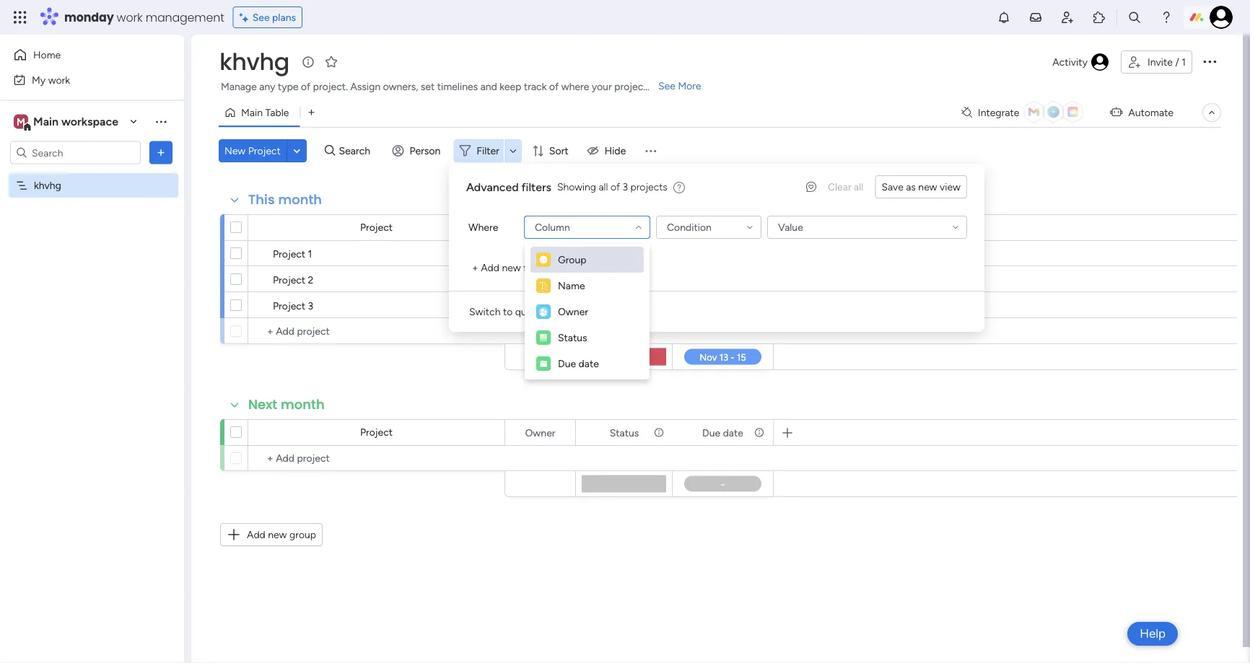 Task type: vqa. For each thing, say whether or not it's contained in the screenshot.
ANGLE DOWN image
yes



Task type: locate. For each thing, give the bounding box(es) containing it.
of
[[301, 81, 311, 93], [550, 81, 559, 93], [611, 181, 620, 193]]

project inside 'button'
[[248, 145, 281, 157]]

next month
[[248, 396, 325, 414]]

main right workspace image
[[33, 115, 59, 129]]

1 vertical spatial due date
[[558, 358, 599, 370]]

this month
[[248, 191, 322, 209]]

home button
[[9, 43, 155, 66]]

1 horizontal spatial add
[[481, 262, 500, 274]]

month right next
[[281, 396, 325, 414]]

due date
[[703, 222, 744, 234], [558, 358, 599, 370], [703, 427, 744, 439]]

1 horizontal spatial options image
[[1202, 53, 1219, 70]]

1 vertical spatial month
[[281, 396, 325, 414]]

see inside button
[[253, 11, 270, 23]]

month inside field
[[281, 396, 325, 414]]

workspace selection element
[[14, 113, 121, 132]]

1 inside button
[[1182, 56, 1187, 68]]

main inside button
[[241, 107, 263, 119]]

main for main workspace
[[33, 115, 59, 129]]

1 all from the left
[[599, 181, 608, 193]]

1 horizontal spatial 3
[[623, 181, 628, 193]]

v2 user feedback image
[[807, 179, 817, 195]]

show board description image
[[300, 55, 317, 69]]

2 vertical spatial date
[[723, 427, 744, 439]]

0 horizontal spatial work
[[48, 74, 70, 86]]

0 vertical spatial khvhg
[[220, 46, 290, 78]]

2 vertical spatial due
[[703, 427, 721, 439]]

1 vertical spatial owner field
[[522, 425, 559, 441]]

1 vertical spatial filters
[[542, 306, 568, 318]]

date
[[723, 222, 744, 234], [579, 358, 599, 370], [723, 427, 744, 439]]

main workspace
[[33, 115, 118, 129]]

0 horizontal spatial new
[[268, 529, 287, 541]]

1 horizontal spatial new
[[502, 262, 521, 274]]

all right showing
[[599, 181, 608, 193]]

0 horizontal spatial add
[[247, 529, 266, 541]]

gary orlando image
[[1210, 6, 1234, 29]]

1 owner field from the top
[[522, 220, 559, 236]]

see
[[253, 11, 270, 23], [659, 80, 676, 92]]

1 horizontal spatial 1
[[1182, 56, 1187, 68]]

1 vertical spatial khvhg
[[34, 179, 61, 192]]

see for see plans
[[253, 11, 270, 23]]

1 horizontal spatial see
[[659, 80, 676, 92]]

0 vertical spatial see
[[253, 11, 270, 23]]

table
[[265, 107, 289, 119]]

0 horizontal spatial see
[[253, 11, 270, 23]]

add inside 'button'
[[247, 529, 266, 541]]

as
[[907, 181, 916, 193]]

0 vertical spatial options image
[[1202, 53, 1219, 70]]

owner
[[525, 222, 556, 234], [558, 306, 589, 318], [525, 427, 556, 439]]

due for 1st due date field from the top
[[703, 222, 721, 234]]

khvhg up any
[[220, 46, 290, 78]]

1 vertical spatial status field
[[606, 425, 643, 441]]

workspace image
[[14, 114, 28, 130]]

1 vertical spatial 1
[[308, 248, 312, 260]]

project
[[248, 145, 281, 157], [360, 221, 393, 234], [273, 248, 306, 260], [273, 274, 306, 286], [273, 300, 306, 312], [360, 426, 393, 439]]

sort
[[550, 145, 569, 157]]

work right my
[[48, 74, 70, 86]]

switch
[[469, 306, 501, 318]]

add right + on the top left of the page
[[481, 262, 500, 274]]

save as new view button
[[876, 176, 968, 199]]

new inside 'button'
[[268, 529, 287, 541]]

workspace
[[61, 115, 118, 129]]

see more
[[659, 80, 702, 92]]

all
[[599, 181, 608, 193], [854, 181, 864, 193]]

add to favorites image
[[324, 55, 339, 69]]

project.
[[313, 81, 348, 93]]

Due date field
[[699, 220, 747, 236], [699, 425, 747, 441]]

integrate
[[979, 107, 1020, 119]]

hide button
[[582, 139, 635, 163]]

1 vertical spatial 3
[[308, 300, 314, 312]]

0 horizontal spatial khvhg
[[34, 179, 61, 192]]

filters
[[522, 180, 552, 194], [542, 306, 568, 318]]

0 horizontal spatial all
[[599, 181, 608, 193]]

see left plans
[[253, 11, 270, 23]]

0 vertical spatial due date
[[703, 222, 744, 234]]

1 vertical spatial work
[[48, 74, 70, 86]]

options image
[[1202, 53, 1219, 70], [154, 146, 168, 160]]

due for first due date field from the bottom
[[703, 427, 721, 439]]

2 vertical spatial status
[[610, 427, 639, 439]]

main
[[241, 107, 263, 119], [33, 115, 59, 129]]

1
[[1182, 56, 1187, 68], [308, 248, 312, 260]]

1 vertical spatial add
[[247, 529, 266, 541]]

collapse board header image
[[1207, 107, 1218, 118]]

hide
[[605, 145, 626, 157]]

1 horizontal spatial of
[[550, 81, 559, 93]]

keep
[[500, 81, 522, 93]]

work
[[117, 9, 143, 25], [48, 74, 70, 86]]

1 vertical spatial status
[[558, 332, 588, 344]]

Status field
[[606, 220, 643, 236], [606, 425, 643, 441]]

add new group
[[247, 529, 316, 541]]

monday work management
[[64, 9, 224, 25]]

1 status field from the top
[[606, 220, 643, 236]]

1 right /
[[1182, 56, 1187, 68]]

0 vertical spatial due date field
[[699, 220, 747, 236]]

add inside button
[[481, 262, 500, 274]]

see for see more
[[659, 80, 676, 92]]

month
[[278, 191, 322, 209], [281, 396, 325, 414]]

1 vertical spatial options image
[[154, 146, 168, 160]]

2 owner field from the top
[[522, 425, 559, 441]]

1 vertical spatial due date field
[[699, 425, 747, 441]]

Search in workspace field
[[30, 144, 121, 161]]

due date for 1st due date field from the top
[[703, 222, 744, 234]]

0 horizontal spatial main
[[33, 115, 59, 129]]

1 up 2
[[308, 248, 312, 260]]

it
[[648, 248, 654, 260]]

new right as
[[919, 181, 938, 193]]

filters right quick
[[542, 306, 568, 318]]

main left table
[[241, 107, 263, 119]]

manage any type of project. assign owners, set timelines and keep track of where your project stands.
[[221, 81, 682, 93]]

0 vertical spatial work
[[117, 9, 143, 25]]

3 left projects
[[623, 181, 628, 193]]

month inside "field"
[[278, 191, 322, 209]]

all inside button
[[854, 181, 864, 193]]

add left the 'group'
[[247, 529, 266, 541]]

project 1
[[273, 248, 312, 260]]

apps image
[[1093, 10, 1107, 25]]

1 due date field from the top
[[699, 220, 747, 236]]

new
[[225, 145, 246, 157]]

column information image for status
[[654, 222, 665, 234]]

0 vertical spatial add
[[481, 262, 500, 274]]

new for filter
[[502, 262, 521, 274]]

2 horizontal spatial of
[[611, 181, 620, 193]]

notifications image
[[997, 10, 1012, 25]]

1 horizontal spatial work
[[117, 9, 143, 25]]

clear all button
[[823, 176, 870, 199]]

filters down sort popup button
[[522, 180, 552, 194]]

new left the 'group'
[[268, 529, 287, 541]]

khvhg down search in workspace field
[[34, 179, 61, 192]]

due date field left column information icon
[[699, 425, 747, 441]]

main inside workspace selection element
[[33, 115, 59, 129]]

3 down 2
[[308, 300, 314, 312]]

help button
[[1128, 623, 1179, 646]]

0 vertical spatial status field
[[606, 220, 643, 236]]

home
[[33, 49, 61, 61]]

option
[[0, 173, 184, 176]]

work right monday
[[117, 9, 143, 25]]

Owner field
[[522, 220, 559, 236], [522, 425, 559, 441]]

0 horizontal spatial 1
[[308, 248, 312, 260]]

add
[[481, 262, 500, 274], [247, 529, 266, 541]]

arrow down image
[[505, 142, 522, 160]]

0 horizontal spatial of
[[301, 81, 311, 93]]

0 vertical spatial 3
[[623, 181, 628, 193]]

new for view
[[919, 181, 938, 193]]

options image right /
[[1202, 53, 1219, 70]]

work inside my work button
[[48, 74, 70, 86]]

type
[[278, 81, 299, 93]]

0 vertical spatial 1
[[1182, 56, 1187, 68]]

of right type
[[301, 81, 311, 93]]

1 horizontal spatial all
[[854, 181, 864, 193]]

angle down image
[[294, 146, 301, 156]]

0 vertical spatial owner field
[[522, 220, 559, 236]]

0 vertical spatial due
[[703, 222, 721, 234]]

monday
[[64, 9, 114, 25]]

3
[[623, 181, 628, 193], [308, 300, 314, 312]]

1 vertical spatial new
[[502, 262, 521, 274]]

0 vertical spatial new
[[919, 181, 938, 193]]

2 horizontal spatial new
[[919, 181, 938, 193]]

0 vertical spatial status
[[610, 222, 639, 234]]

of right track
[[550, 81, 559, 93]]

2 vertical spatial due date
[[703, 427, 744, 439]]

all right the clear
[[854, 181, 864, 193]]

set
[[421, 81, 435, 93]]

see left more
[[659, 80, 676, 92]]

new left filter
[[502, 262, 521, 274]]

0 horizontal spatial options image
[[154, 146, 168, 160]]

khvhg
[[220, 46, 290, 78], [34, 179, 61, 192]]

filters inside button
[[542, 306, 568, 318]]

due date field left 'value'
[[699, 220, 747, 236]]

month right the this
[[278, 191, 322, 209]]

menu image
[[644, 144, 658, 158]]

invite
[[1148, 56, 1174, 68]]

2
[[308, 274, 314, 286]]

add view image
[[309, 107, 315, 118]]

of left projects
[[611, 181, 620, 193]]

projects
[[631, 181, 668, 193]]

person button
[[387, 139, 449, 163]]

0 vertical spatial month
[[278, 191, 322, 209]]

1 horizontal spatial main
[[241, 107, 263, 119]]

options image down workspace options image
[[154, 146, 168, 160]]

2 vertical spatial new
[[268, 529, 287, 541]]

your
[[592, 81, 612, 93]]

column information image
[[654, 222, 665, 234], [754, 222, 766, 234], [654, 427, 665, 439]]

2 all from the left
[[854, 181, 864, 193]]

1 vertical spatial see
[[659, 80, 676, 92]]



Task type: describe. For each thing, give the bounding box(es) containing it.
This month field
[[245, 191, 326, 209]]

2 status field from the top
[[606, 425, 643, 441]]

workspace options image
[[154, 114, 168, 129]]

see plans
[[253, 11, 296, 23]]

working
[[594, 248, 632, 260]]

activity
[[1053, 56, 1088, 68]]

on
[[634, 248, 646, 260]]

invite members image
[[1061, 10, 1075, 25]]

my
[[32, 74, 46, 86]]

2 due date field from the top
[[699, 425, 747, 441]]

person
[[410, 145, 441, 157]]

automate
[[1129, 107, 1174, 119]]

this
[[248, 191, 275, 209]]

month for this month
[[278, 191, 322, 209]]

group
[[290, 529, 316, 541]]

1 vertical spatial owner
[[558, 306, 589, 318]]

khvhg list box
[[0, 170, 184, 393]]

save as new view
[[882, 181, 961, 193]]

save
[[882, 181, 904, 193]]

inbox image
[[1029, 10, 1044, 25]]

sort button
[[526, 139, 578, 163]]

where
[[562, 81, 590, 93]]

/
[[1176, 56, 1180, 68]]

+ add new filter
[[472, 262, 545, 274]]

main table button
[[219, 101, 300, 124]]

1 vertical spatial due
[[558, 358, 576, 370]]

2 vertical spatial owner
[[525, 427, 556, 439]]

1 horizontal spatial khvhg
[[220, 46, 290, 78]]

switch to quick filters
[[469, 306, 568, 318]]

month for next month
[[281, 396, 325, 414]]

m
[[17, 116, 25, 128]]

advanced
[[467, 180, 519, 194]]

main table
[[241, 107, 289, 119]]

of inside advanced filters showing all of 3 projects
[[611, 181, 620, 193]]

see more link
[[657, 79, 703, 93]]

manage
[[221, 81, 257, 93]]

done
[[612, 273, 636, 286]]

main for main table
[[241, 107, 263, 119]]

3 inside advanced filters showing all of 3 projects
[[623, 181, 628, 193]]

any
[[259, 81, 276, 93]]

select product image
[[13, 10, 27, 25]]

invite / 1 button
[[1122, 51, 1193, 74]]

learn more image
[[674, 181, 685, 195]]

my work button
[[9, 68, 155, 91]]

plans
[[272, 11, 296, 23]]

switch to quick filters button
[[464, 300, 574, 324]]

track
[[524, 81, 547, 93]]

next
[[248, 396, 277, 414]]

1 vertical spatial date
[[579, 358, 599, 370]]

Next month field
[[245, 396, 328, 415]]

clear all
[[828, 181, 864, 193]]

new project button
[[219, 139, 287, 163]]

management
[[146, 9, 224, 25]]

to
[[503, 306, 513, 318]]

filter
[[524, 262, 545, 274]]

0 vertical spatial owner
[[525, 222, 556, 234]]

where
[[469, 221, 499, 234]]

khvhg inside list box
[[34, 179, 61, 192]]

working on it
[[594, 248, 654, 260]]

+ Add project text field
[[256, 323, 498, 340]]

and
[[481, 81, 497, 93]]

project 3
[[273, 300, 314, 312]]

work for monday
[[117, 9, 143, 25]]

0 horizontal spatial 3
[[308, 300, 314, 312]]

+ add new filter button
[[467, 256, 550, 280]]

stands.
[[650, 81, 682, 93]]

column information image
[[754, 427, 766, 439]]

assign
[[351, 81, 381, 93]]

autopilot image
[[1111, 103, 1123, 121]]

column
[[535, 221, 570, 234]]

view
[[940, 181, 961, 193]]

value
[[779, 221, 804, 234]]

help
[[1141, 627, 1166, 642]]

filter button
[[454, 139, 522, 163]]

more
[[678, 80, 702, 92]]

my work
[[32, 74, 70, 86]]

due date for first due date field from the bottom
[[703, 427, 744, 439]]

0 vertical spatial filters
[[522, 180, 552, 194]]

quick
[[515, 306, 540, 318]]

group
[[558, 254, 587, 266]]

all inside advanced filters showing all of 3 projects
[[599, 181, 608, 193]]

timelines
[[438, 81, 478, 93]]

0 vertical spatial date
[[723, 222, 744, 234]]

column information image for due date
[[754, 222, 766, 234]]

v2 search image
[[325, 143, 336, 159]]

project
[[615, 81, 648, 93]]

+
[[472, 262, 479, 274]]

name
[[558, 280, 585, 292]]

clear
[[828, 181, 852, 193]]

new project
[[225, 145, 281, 157]]

Search field
[[336, 141, 379, 161]]

search everything image
[[1128, 10, 1143, 25]]

activity button
[[1047, 51, 1116, 74]]

filter
[[477, 145, 500, 157]]

condition
[[667, 221, 712, 234]]

add new group button
[[220, 524, 323, 547]]

invite / 1
[[1148, 56, 1187, 68]]

help image
[[1160, 10, 1174, 25]]

see plans button
[[233, 7, 303, 28]]

showing
[[558, 181, 597, 193]]

+ Add project text field
[[256, 450, 498, 467]]

owners,
[[383, 81, 418, 93]]

khvhg field
[[216, 46, 293, 78]]

project 2
[[273, 274, 314, 286]]

advanced filters showing all of 3 projects
[[467, 180, 668, 194]]

work for my
[[48, 74, 70, 86]]

dapulse integrations image
[[962, 107, 973, 118]]



